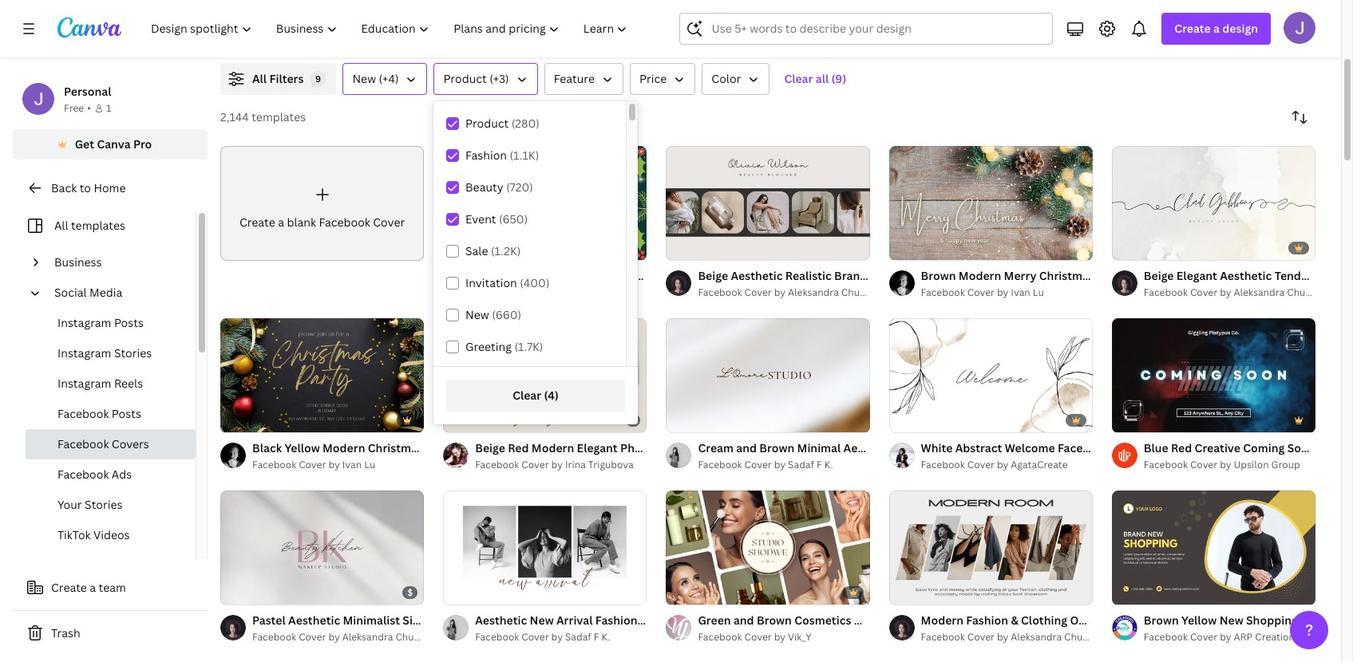 Task type: locate. For each thing, give the bounding box(es) containing it.
1 horizontal spatial facebook cover by ivan lu link
[[921, 285, 1093, 301]]

clear all (9)
[[784, 71, 847, 86]]

facebook cover by sadaf f k. link for cream and brown minimal aesthetic business name facebook cover image
[[698, 457, 870, 473]]

0 horizontal spatial all
[[54, 218, 68, 233]]

1 vertical spatial clear
[[513, 388, 541, 403]]

yellow inside black yellow modern christmas party facebook cover facebook cover by ivan lu
[[285, 440, 320, 456]]

0 vertical spatial fashion
[[465, 148, 507, 163]]

white abstract welcome facebook cover link
[[921, 440, 1145, 457]]

1 vertical spatial instagram
[[57, 346, 111, 361]]

fashion inside aesthetic new arrival fashion collage facebook cover facebook cover by sadaf f k.
[[595, 613, 638, 628]]

0 vertical spatial lu
[[1033, 286, 1044, 299]]

0 horizontal spatial $
[[408, 586, 413, 598]]

social media link
[[48, 278, 186, 308]]

new up facebook cover by arp creation link
[[1220, 613, 1244, 628]]

0 horizontal spatial brown
[[921, 268, 956, 283]]

christmas left party
[[368, 440, 423, 456]]

chubar for pastel aesthetic minimalist signature beauty brand facebook cover image
[[396, 630, 430, 644]]

0 horizontal spatial facebook cover by aleksandra chubar
[[252, 630, 430, 644]]

1 horizontal spatial a
[[278, 215, 284, 230]]

0 vertical spatial a
[[1214, 21, 1220, 36]]

1 instagram from the top
[[57, 315, 111, 331]]

create a blank facebook cover element
[[220, 146, 424, 261]]

ivan down merry
[[1011, 286, 1031, 299]]

top level navigation element
[[141, 13, 642, 45]]

(+4)
[[379, 71, 399, 86]]

1 vertical spatial product
[[465, 116, 509, 131]]

1 vertical spatial sadaf
[[565, 631, 592, 644]]

1 vertical spatial christmas
[[368, 440, 423, 456]]

facebook cover by ivan lu link down merry
[[921, 285, 1093, 301]]

event (650)
[[465, 212, 528, 227]]

instagram up instagram reels
[[57, 346, 111, 361]]

2 instagram from the top
[[57, 346, 111, 361]]

1 vertical spatial a
[[278, 215, 284, 230]]

0 horizontal spatial sadaf
[[565, 631, 592, 644]]

0 vertical spatial christmas
[[1039, 268, 1095, 283]]

1 vertical spatial yellow
[[1182, 613, 1217, 628]]

cover inside brown yellow new shopping facebook  facebook cover by arp creation
[[1190, 631, 1218, 644]]

0 vertical spatial clear
[[784, 71, 813, 86]]

0 vertical spatial aesthetic
[[1220, 268, 1272, 283]]

facebook cover by ivan lu link down black
[[252, 457, 424, 473]]

all
[[252, 71, 267, 86], [54, 218, 68, 233]]

0 horizontal spatial yellow
[[285, 440, 320, 456]]

2 horizontal spatial create
[[1175, 21, 1211, 36]]

1 horizontal spatial all
[[252, 71, 267, 86]]

create left team at the bottom left of the page
[[51, 580, 87, 596]]

0 vertical spatial product
[[443, 71, 487, 86]]

a left team at the bottom left of the page
[[90, 580, 96, 596]]

aesthetic new arrival fashion collage facebook cover image
[[443, 491, 647, 605]]

a left "design"
[[1214, 21, 1220, 36]]

1 vertical spatial aesthetic
[[475, 613, 527, 628]]

facebook cover by aleksandra chubar link for the beige elegant aesthetic tender beauty salon facebook cover image
[[1144, 285, 1321, 301]]

facebook cover by arp creation link
[[1144, 630, 1316, 646]]

ivan inside black yellow modern christmas party facebook cover facebook cover by ivan lu
[[342, 458, 362, 472]]

0 vertical spatial templates
[[252, 109, 306, 125]]

facebook cover by vik_y
[[698, 631, 812, 644]]

brown inside brown yellow new shopping facebook  facebook cover by arp creation
[[1144, 613, 1179, 628]]

0 vertical spatial all
[[252, 71, 267, 86]]

2 vertical spatial a
[[90, 580, 96, 596]]

cover inside beige elegant aesthetic tender beauty facebook cover by aleksandra chubar
[[1190, 286, 1218, 299]]

0 vertical spatial yellow
[[285, 440, 320, 456]]

templates down back to home
[[71, 218, 125, 233]]

all left filters
[[252, 71, 267, 86]]

aesthetic new arrival fashion collage facebook cover link
[[475, 612, 771, 630]]

0 vertical spatial modern
[[959, 268, 1001, 283]]

1 vertical spatial create
[[239, 215, 275, 230]]

1 horizontal spatial templates
[[252, 109, 306, 125]]

new inside brown yellow new shopping facebook  facebook cover by arp creation
[[1220, 613, 1244, 628]]

modern left merry
[[959, 268, 1001, 283]]

(1.7k)
[[515, 339, 543, 355]]

0 vertical spatial create
[[1175, 21, 1211, 36]]

create inside dropdown button
[[1175, 21, 1211, 36]]

posts down social media link in the left of the page
[[114, 315, 144, 331]]

facebook cover by irina trigubova link
[[475, 457, 647, 473]]

create left blank
[[239, 215, 275, 230]]

product
[[443, 71, 487, 86], [465, 116, 509, 131]]

black yellow modern christmas party facebook cover link
[[252, 440, 545, 457]]

0 horizontal spatial create
[[51, 580, 87, 596]]

1 horizontal spatial facebook cover by sadaf f k. link
[[698, 457, 870, 473]]

0 vertical spatial stories
[[114, 346, 152, 361]]

f
[[817, 458, 822, 472], [594, 631, 599, 644]]

brown modern merry christmas facebook cover link
[[921, 267, 1184, 285]]

•
[[87, 101, 91, 115]]

0 horizontal spatial lu
[[364, 458, 375, 472]]

0 vertical spatial facebook cover by ivan lu link
[[921, 285, 1093, 301]]

pro
[[133, 137, 152, 152]]

1 horizontal spatial facebook cover by aleksandra chubar
[[698, 286, 875, 299]]

brown modern merry christmas facebook cover image
[[889, 146, 1093, 260]]

create a team
[[51, 580, 126, 596]]

facebook cover by ivan lu link for modern
[[252, 457, 424, 473]]

facebook cover by ivan lu link
[[921, 285, 1093, 301], [252, 457, 424, 473]]

1 vertical spatial posts
[[112, 406, 141, 422]]

$ for chubar
[[408, 586, 413, 598]]

christmas right merry
[[1039, 268, 1095, 283]]

collage
[[640, 613, 681, 628]]

1 vertical spatial $
[[408, 586, 413, 598]]

group
[[1272, 458, 1300, 472]]

clear left the all
[[784, 71, 813, 86]]

a inside button
[[90, 580, 96, 596]]

0 vertical spatial facebook cover by sadaf f k. link
[[698, 457, 870, 473]]

1 vertical spatial k.
[[602, 631, 610, 644]]

stories down facebook ads link
[[85, 497, 123, 513]]

0 horizontal spatial aesthetic
[[475, 613, 527, 628]]

1 horizontal spatial sadaf
[[788, 458, 814, 472]]

0 horizontal spatial fashion
[[465, 148, 507, 163]]

color
[[712, 71, 741, 86]]

facebook cover by aleksandra chubar
[[698, 286, 875, 299], [252, 630, 430, 644], [921, 631, 1098, 644]]

2 vertical spatial create
[[51, 580, 87, 596]]

1 vertical spatial templates
[[71, 218, 125, 233]]

None search field
[[680, 13, 1053, 45]]

1 horizontal spatial k.
[[825, 458, 833, 472]]

facebo
[[1318, 441, 1353, 456]]

yellow up facebook cover by arp creation link
[[1182, 613, 1217, 628]]

fashion up beauty (720) at top left
[[465, 148, 507, 163]]

new left arrival
[[530, 613, 554, 628]]

clear for clear (4)
[[513, 388, 541, 403]]

0 horizontal spatial modern
[[323, 440, 365, 456]]

clear inside button
[[513, 388, 541, 403]]

fashion (1.1k)
[[465, 148, 539, 163]]

free
[[64, 101, 84, 115]]

new left (+4)
[[352, 71, 376, 86]]

get canva pro button
[[13, 129, 208, 160]]

create a design
[[1175, 21, 1258, 36]]

brown yellow new shopping facebook cover image
[[1112, 491, 1316, 605]]

a inside dropdown button
[[1214, 21, 1220, 36]]

welcome
[[1005, 441, 1055, 456]]

$
[[630, 414, 636, 426], [408, 586, 413, 598]]

facebook cover by aleksandra chubar link for modern fashion & clothing online shop showroom facebook cover image at right bottom
[[921, 630, 1098, 646]]

brown yellow new shopping facebook link
[[1144, 612, 1353, 630]]

merry
[[1004, 268, 1037, 283]]

modern inside black yellow modern christmas party facebook cover facebook cover by ivan lu
[[323, 440, 365, 456]]

1 vertical spatial beauty
[[1315, 268, 1353, 283]]

personal
[[64, 84, 111, 99]]

by inside beige elegant aesthetic tender beauty facebook cover by aleksandra chubar
[[1220, 286, 1232, 299]]

your stories
[[57, 497, 123, 513]]

1 horizontal spatial beauty
[[1315, 268, 1353, 283]]

facebook posts
[[57, 406, 141, 422]]

blue red creative coming soon facebo link
[[1144, 440, 1353, 457]]

0 vertical spatial ivan
[[1011, 286, 1031, 299]]

3 instagram from the top
[[57, 376, 111, 391]]

a
[[1214, 21, 1220, 36], [278, 215, 284, 230], [90, 580, 96, 596]]

1 horizontal spatial $
[[630, 414, 636, 426]]

instagram up facebook posts
[[57, 376, 111, 391]]

facebook cover by aleksandra chubar link for beige aesthetic realistic brand mood board film photo collage facebook cover
[[698, 285, 875, 301]]

2 vertical spatial instagram
[[57, 376, 111, 391]]

instagram down 'social media'
[[57, 315, 111, 331]]

all down back on the left of the page
[[54, 218, 68, 233]]

aesthetic left arrival
[[475, 613, 527, 628]]

aleksandra inside beige elegant aesthetic tender beauty facebook cover by aleksandra chubar
[[1234, 286, 1285, 299]]

facebook cover by vik_y link
[[698, 630, 870, 646]]

create a design button
[[1162, 13, 1271, 45]]

aesthetic left tender
[[1220, 268, 1272, 283]]

aleksandra for beige aesthetic realistic brand mood board film photo collage facebook cover
[[788, 286, 839, 299]]

facebook covers
[[57, 437, 149, 452]]

create inside button
[[51, 580, 87, 596]]

lu down black yellow modern christmas party facebook cover link in the left bottom of the page
[[364, 458, 375, 472]]

create
[[1175, 21, 1211, 36], [239, 215, 275, 230], [51, 580, 87, 596]]

invitation (400)
[[465, 275, 550, 291]]

modern down black yellow modern christmas party facebook cover image
[[323, 440, 365, 456]]

9 filter options selected element
[[310, 71, 326, 87]]

white abstract welcome facebook cover image
[[889, 318, 1093, 433]]

modern fashion & clothing online shop showroom facebook cover image
[[889, 491, 1093, 605]]

1 horizontal spatial yellow
[[1182, 613, 1217, 628]]

all for all templates
[[54, 218, 68, 233]]

lu down brown modern merry christmas facebook cover link
[[1033, 286, 1044, 299]]

product inside button
[[443, 71, 487, 86]]

green and brown cosmetics beauty store photo collage facebook cover image
[[666, 491, 870, 605]]

Sort by button
[[1284, 101, 1316, 133]]

by inside brown yellow new shopping facebook  facebook cover by arp creation
[[1220, 631, 1232, 644]]

0 horizontal spatial facebook cover by sadaf f k. link
[[475, 630, 647, 646]]

stories for instagram stories
[[114, 346, 152, 361]]

canva
[[97, 137, 131, 152]]

instagram stories
[[57, 346, 152, 361]]

clear left (4) at the bottom left of the page
[[513, 388, 541, 403]]

(+3)
[[490, 71, 509, 86]]

1 vertical spatial facebook cover by sadaf f k. link
[[475, 630, 647, 646]]

clear inside "button"
[[784, 71, 813, 86]]

product up fashion (1.1k)
[[465, 116, 509, 131]]

aesthetic inside aesthetic new arrival fashion collage facebook cover facebook cover by sadaf f k.
[[475, 613, 527, 628]]

christmas inside brown modern merry christmas facebook cover facebook cover by ivan lu
[[1039, 268, 1095, 283]]

aesthetic
[[1220, 268, 1272, 283], [475, 613, 527, 628]]

1 vertical spatial modern
[[323, 440, 365, 456]]

beauty
[[465, 180, 504, 195], [1315, 268, 1353, 283]]

0 horizontal spatial a
[[90, 580, 96, 596]]

posts down reels at the left bottom
[[112, 406, 141, 422]]

yellow inside brown yellow new shopping facebook  facebook cover by arp creation
[[1182, 613, 1217, 628]]

a for team
[[90, 580, 96, 596]]

0 vertical spatial $
[[630, 414, 636, 426]]

1 vertical spatial all
[[54, 218, 68, 233]]

0 horizontal spatial templates
[[71, 218, 125, 233]]

instagram stories link
[[26, 339, 196, 369]]

pastel aesthetic minimalist signature beauty brand facebook cover image
[[220, 491, 424, 605]]

stories up reels at the left bottom
[[114, 346, 152, 361]]

0 horizontal spatial beauty
[[465, 180, 504, 195]]

0 vertical spatial k.
[[825, 458, 833, 472]]

2 horizontal spatial a
[[1214, 21, 1220, 36]]

1 vertical spatial stories
[[85, 497, 123, 513]]

yellow
[[285, 440, 320, 456], [1182, 613, 1217, 628]]

0 vertical spatial instagram
[[57, 315, 111, 331]]

0 horizontal spatial k.
[[602, 631, 610, 644]]

clear
[[784, 71, 813, 86], [513, 388, 541, 403]]

facebook ads
[[57, 467, 132, 482]]

cover inside blue red creative coming soon facebo facebook cover by upsilon group
[[1190, 458, 1218, 472]]

create for create a team
[[51, 580, 87, 596]]

1 vertical spatial brown
[[1144, 613, 1179, 628]]

facebook cover by luckpicture
[[475, 286, 620, 299]]

beauty up event
[[465, 180, 504, 195]]

new left (660)
[[465, 307, 489, 323]]

new inside aesthetic new arrival fashion collage facebook cover facebook cover by sadaf f k.
[[530, 613, 554, 628]]

create a blank facebook cover
[[239, 215, 405, 230]]

by
[[551, 286, 563, 299], [774, 286, 786, 299], [997, 286, 1009, 299], [1220, 286, 1232, 299], [328, 458, 340, 472], [551, 458, 563, 472], [774, 458, 786, 472], [997, 458, 1009, 472], [1220, 458, 1232, 472], [328, 630, 340, 644], [551, 631, 563, 644], [774, 631, 786, 644], [997, 631, 1009, 644], [1220, 631, 1232, 644]]

0 vertical spatial sadaf
[[788, 458, 814, 472]]

create left "design"
[[1175, 21, 1211, 36]]

yellow right black
[[285, 440, 320, 456]]

a for blank
[[278, 215, 284, 230]]

1 horizontal spatial fashion
[[595, 613, 638, 628]]

1 vertical spatial lu
[[364, 458, 375, 472]]

0 vertical spatial posts
[[114, 315, 144, 331]]

sale
[[465, 244, 488, 259]]

1 horizontal spatial ivan
[[1011, 286, 1031, 299]]

1 horizontal spatial clear
[[784, 71, 813, 86]]

beauty right tender
[[1315, 268, 1353, 283]]

(660)
[[492, 307, 521, 323]]

arp
[[1234, 631, 1253, 644]]

1 vertical spatial facebook cover by ivan lu link
[[252, 457, 424, 473]]

1 vertical spatial ivan
[[342, 458, 362, 472]]

posts for facebook posts
[[112, 406, 141, 422]]

lu
[[1033, 286, 1044, 299], [364, 458, 375, 472]]

green red yellow simple festive illustration christmas quote facebook cover image
[[443, 146, 647, 260]]

0 horizontal spatial christmas
[[368, 440, 423, 456]]

new (+4)
[[352, 71, 399, 86]]

1 horizontal spatial aesthetic
[[1220, 268, 1272, 283]]

christmas inside black yellow modern christmas party facebook cover facebook cover by ivan lu
[[368, 440, 423, 456]]

0 horizontal spatial f
[[594, 631, 599, 644]]

price button
[[630, 63, 696, 95]]

facebook cover by agatacreate link
[[921, 457, 1093, 473]]

posts
[[114, 315, 144, 331], [112, 406, 141, 422]]

new
[[352, 71, 376, 86], [465, 307, 489, 323], [530, 613, 554, 628], [1220, 613, 1244, 628]]

0 horizontal spatial facebook cover by ivan lu link
[[252, 457, 424, 473]]

ivan down black yellow modern christmas party facebook cover link in the left bottom of the page
[[342, 458, 362, 472]]

brown yellow new shopping facebook  facebook cover by arp creation
[[1144, 613, 1353, 644]]

templates for all templates
[[71, 218, 125, 233]]

white abstract welcome facebook cover facebook cover by agatacreate
[[921, 441, 1145, 472]]

a left blank
[[278, 215, 284, 230]]

agatacreate
[[1011, 458, 1068, 472]]

1 horizontal spatial lu
[[1033, 286, 1044, 299]]

templates down all filters
[[252, 109, 306, 125]]

1 vertical spatial f
[[594, 631, 599, 644]]

0 horizontal spatial ivan
[[342, 458, 362, 472]]

1 horizontal spatial modern
[[959, 268, 1001, 283]]

instagram posts link
[[26, 308, 196, 339]]

2 horizontal spatial facebook cover by aleksandra chubar
[[921, 631, 1098, 644]]

soon
[[1288, 441, 1315, 456]]

facebook cover by irina trigubova
[[475, 458, 634, 472]]

0 horizontal spatial clear
[[513, 388, 541, 403]]

blue
[[1144, 441, 1169, 456]]

fashion right arrival
[[595, 613, 638, 628]]

by inside black yellow modern christmas party facebook cover facebook cover by ivan lu
[[328, 458, 340, 472]]

1 horizontal spatial f
[[817, 458, 822, 472]]

business link
[[48, 248, 186, 278]]

brown inside brown modern merry christmas facebook cover facebook cover by ivan lu
[[921, 268, 956, 283]]

facebook cover by sadaf f k.
[[698, 458, 833, 472]]

1 horizontal spatial brown
[[1144, 613, 1179, 628]]

1 horizontal spatial create
[[239, 215, 275, 230]]

0 vertical spatial brown
[[921, 268, 956, 283]]

1 horizontal spatial christmas
[[1039, 268, 1095, 283]]

1 vertical spatial fashion
[[595, 613, 638, 628]]

product left (+3)
[[443, 71, 487, 86]]



Task type: describe. For each thing, give the bounding box(es) containing it.
blank
[[287, 215, 316, 230]]

sale (1.2k)
[[465, 244, 521, 259]]

back to home link
[[13, 172, 208, 204]]

aesthetic new arrival fashion collage facebook cover facebook cover by sadaf f k.
[[475, 613, 771, 644]]

feature button
[[544, 63, 624, 95]]

clear for clear all (9)
[[784, 71, 813, 86]]

videos
[[93, 528, 130, 543]]

by inside facebook cover by irina trigubova link
[[551, 458, 563, 472]]

event
[[465, 212, 496, 227]]

ads
[[112, 467, 132, 482]]

aesthetic inside beige elegant aesthetic tender beauty facebook cover by aleksandra chubar
[[1220, 268, 1272, 283]]

filters
[[269, 71, 304, 86]]

free •
[[64, 101, 91, 115]]

brown for brown yellow new shopping facebook 
[[1144, 613, 1179, 628]]

by inside blue red creative coming soon facebo facebook cover by upsilon group
[[1220, 458, 1232, 472]]

facebook cover by ivan lu link for merry
[[921, 285, 1093, 301]]

instagram reels link
[[26, 369, 196, 399]]

covers
[[112, 437, 149, 452]]

1
[[106, 101, 111, 115]]

facebook inside beige elegant aesthetic tender beauty facebook cover by aleksandra chubar
[[1144, 286, 1188, 299]]

brown for brown modern merry christmas facebook cover
[[921, 268, 956, 283]]

(1.1k)
[[510, 148, 539, 163]]

home
[[94, 180, 126, 196]]

trash link
[[13, 618, 208, 650]]

Search search field
[[712, 14, 1043, 44]]

instagram for instagram stories
[[57, 346, 111, 361]]

create a blank facebook cover link
[[220, 146, 424, 261]]

greeting
[[465, 339, 512, 355]]

beauty inside beige elegant aesthetic tender beauty facebook cover by aleksandra chubar
[[1315, 268, 1353, 283]]

black yellow modern christmas party facebook cover image
[[220, 318, 424, 433]]

instagram reels
[[57, 376, 143, 391]]

9
[[315, 73, 321, 85]]

beige elegant aesthetic tender beauty facebook cover by aleksandra chubar
[[1144, 268, 1353, 299]]

product for product (280)
[[465, 116, 509, 131]]

by inside aesthetic new arrival fashion collage facebook cover facebook cover by sadaf f k.
[[551, 631, 563, 644]]

back to home
[[51, 180, 126, 196]]

(720)
[[506, 180, 533, 195]]

facebook cover by aleksandra chubar link for pastel aesthetic minimalist signature beauty brand facebook cover image
[[252, 630, 430, 646]]

vik_y
[[788, 631, 812, 644]]

trash
[[51, 626, 80, 641]]

price
[[640, 71, 667, 86]]

social media
[[54, 285, 122, 300]]

team
[[99, 580, 126, 596]]

new inside button
[[352, 71, 376, 86]]

beige aesthetic realistic brand mood board film photo collage facebook cover image
[[666, 146, 870, 260]]

new (660)
[[465, 307, 521, 323]]

invitation
[[465, 275, 517, 291]]

yellow for brown
[[1182, 613, 1217, 628]]

facebook cover by sadaf f k. link for "aesthetic new arrival fashion collage facebook cover" image
[[475, 630, 647, 646]]

all for all filters
[[252, 71, 267, 86]]

aleksandra for modern fashion & clothing online shop showroom facebook cover image at right bottom
[[1011, 631, 1062, 644]]

jacob simon image
[[1284, 12, 1316, 44]]

$ for trigubova
[[630, 414, 636, 426]]

business
[[54, 255, 102, 270]]

aleksandra for pastel aesthetic minimalist signature beauty brand facebook cover image
[[342, 630, 393, 644]]

create for create a blank facebook cover
[[239, 215, 275, 230]]

by inside facebook cover by luckpicture link
[[551, 286, 563, 299]]

instagram for instagram reels
[[57, 376, 111, 391]]

modern inside brown modern merry christmas facebook cover facebook cover by ivan lu
[[959, 268, 1001, 283]]

beauty (720)
[[465, 180, 533, 195]]

by inside brown modern merry christmas facebook cover facebook cover by ivan lu
[[997, 286, 1009, 299]]

chubar for beige aesthetic realistic brand mood board film photo collage facebook cover
[[841, 286, 875, 299]]

beige elegant aesthetic tender beauty salon facebook cover image
[[1112, 146, 1316, 260]]

blue red creative coming soon facebook cover image
[[1112, 318, 1316, 433]]

party
[[426, 440, 455, 456]]

2,144 templates
[[220, 109, 306, 125]]

tiktok
[[57, 528, 91, 543]]

posts for instagram posts
[[114, 315, 144, 331]]

facebook cover by luckpicture link
[[475, 285, 647, 301]]

lu inside black yellow modern christmas party facebook cover facebook cover by ivan lu
[[364, 458, 375, 472]]

all templates
[[54, 218, 125, 233]]

media
[[89, 285, 122, 300]]

beige red modern elegant photo collage christmas facebook cover image
[[443, 318, 647, 433]]

irina
[[565, 458, 586, 472]]

stories for your stories
[[85, 497, 123, 513]]

0 vertical spatial beauty
[[465, 180, 504, 195]]

reels
[[114, 376, 143, 391]]

cream and brown minimal aesthetic business name facebook cover image
[[666, 318, 870, 433]]

(4)
[[544, 388, 559, 403]]

blue red creative coming soon facebo facebook cover by upsilon group
[[1144, 441, 1353, 472]]

(9)
[[832, 71, 847, 86]]

upsilon
[[1234, 458, 1269, 472]]

shopping
[[1246, 613, 1298, 628]]

instagram for instagram posts
[[57, 315, 111, 331]]

all
[[816, 71, 829, 86]]

beige elegant aesthetic tender beauty link
[[1144, 267, 1353, 285]]

(400)
[[520, 275, 550, 291]]

back
[[51, 180, 77, 196]]

christmas for party
[[368, 440, 423, 456]]

ivan inside brown modern merry christmas facebook cover facebook cover by ivan lu
[[1011, 286, 1031, 299]]

product for product (+3)
[[443, 71, 487, 86]]

tiktok videos link
[[26, 521, 196, 551]]

facebook cover by aleksandra chubar for white abstract welcome facebook cover
[[921, 631, 1098, 644]]

christmas for facebook
[[1039, 268, 1095, 283]]

get
[[75, 137, 94, 152]]

facebook cover by aleksandra chubar for black yellow modern christmas party facebook cover
[[252, 630, 430, 644]]

greeting (1.7k)
[[465, 339, 543, 355]]

templates for 2,144 templates
[[252, 109, 306, 125]]

white
[[921, 441, 953, 456]]

facebook posts link
[[26, 399, 196, 430]]

create for create a design
[[1175, 21, 1211, 36]]

to
[[80, 180, 91, 196]]

tiktok videos
[[57, 528, 130, 543]]

clear (4) button
[[446, 380, 625, 412]]

coming
[[1243, 441, 1285, 456]]

0 vertical spatial f
[[817, 458, 822, 472]]

black yellow modern christmas party facebook cover facebook cover by ivan lu
[[252, 440, 545, 472]]

creative
[[1195, 441, 1241, 456]]

all templates link
[[22, 211, 186, 241]]

facebook inside blue red creative coming soon facebo facebook cover by upsilon group
[[1144, 458, 1188, 472]]

k. inside aesthetic new arrival fashion collage facebook cover facebook cover by sadaf f k.
[[602, 631, 610, 644]]

sadaf inside aesthetic new arrival fashion collage facebook cover facebook cover by sadaf f k.
[[565, 631, 592, 644]]

instagram posts
[[57, 315, 144, 331]]

black
[[252, 440, 282, 456]]

all filters
[[252, 71, 304, 86]]

lu inside brown modern merry christmas facebook cover facebook cover by ivan lu
[[1033, 286, 1044, 299]]

product (280)
[[465, 116, 540, 131]]

clear (4)
[[513, 388, 559, 403]]

facebook ads link
[[26, 460, 196, 490]]

chubar for modern fashion & clothing online shop showroom facebook cover image at right bottom
[[1064, 631, 1098, 644]]

a for design
[[1214, 21, 1220, 36]]

by inside facebook cover by vik_y link
[[774, 631, 786, 644]]

by inside white abstract welcome facebook cover facebook cover by agatacreate
[[997, 458, 1009, 472]]

arrival
[[556, 613, 593, 628]]

chubar inside beige elegant aesthetic tender beauty facebook cover by aleksandra chubar
[[1287, 286, 1321, 299]]

social
[[54, 285, 87, 300]]

color button
[[702, 63, 770, 95]]

(280)
[[512, 116, 540, 131]]

f inside aesthetic new arrival fashion collage facebook cover facebook cover by sadaf f k.
[[594, 631, 599, 644]]

feature
[[554, 71, 595, 86]]

(1.2k)
[[491, 244, 521, 259]]

yellow for black
[[285, 440, 320, 456]]



Task type: vqa. For each thing, say whether or not it's contained in the screenshot.
Reels
yes



